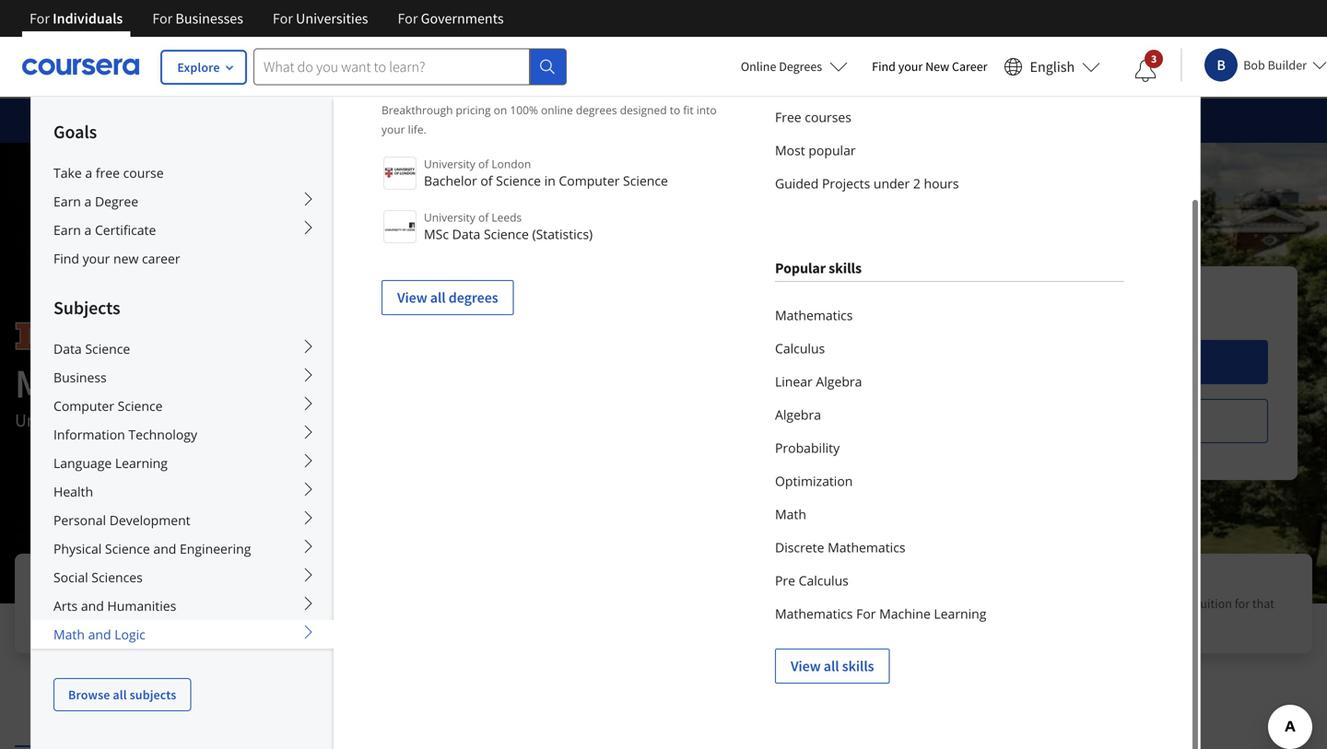 Task type: vqa. For each thing, say whether or not it's contained in the screenshot.
fellow
no



Task type: describe. For each thing, give the bounding box(es) containing it.
life.
[[408, 122, 426, 137]]

data inside data science popup button
[[53, 340, 82, 358]]

for for governments
[[398, 9, 418, 28]]

mathematics for mathematics
[[775, 306, 853, 324]]

find for find your new career
[[53, 250, 79, 267]]

personal development
[[53, 512, 190, 529]]

group containing goals
[[30, 9, 1201, 749]]

earn a certificate
[[53, 221, 156, 239]]

1 vertical spatial mathematics
[[828, 539, 906, 556]]

What do you want to learn? text field
[[253, 48, 530, 85]]

pricing
[[456, 102, 491, 118]]

social sciences
[[53, 569, 143, 586]]

for for individuals
[[29, 9, 50, 28]]

most popular
[[775, 141, 856, 159]]

mathematics for machine learning
[[775, 605, 987, 623]]

under
[[874, 175, 910, 192]]

arts and humanities
[[53, 597, 176, 615]]

computer science
[[53, 397, 163, 415]]

new
[[113, 250, 139, 267]]

view all skills link
[[775, 649, 890, 684]]

view all degrees list
[[382, 155, 731, 315]]

personal
[[53, 512, 106, 529]]

earn a certificate button
[[31, 216, 334, 244]]

your for find your new career
[[83, 250, 110, 267]]

3 button
[[1120, 49, 1172, 93]]

apply
[[802, 112, 837, 130]]

applications for the  summer 2024 cohort are now open. apply now! link
[[457, 112, 870, 130]]

(statistics)
[[532, 225, 593, 243]]

physical science and engineering button
[[31, 535, 334, 563]]

view all degrees
[[397, 288, 498, 307]]

100% inside breakthrough pricing on 100% online degrees designed to fit into your life.
[[510, 102, 538, 118]]

physical science and engineering
[[53, 540, 251, 558]]

math link
[[775, 498, 1124, 531]]

bob
[[1244, 57, 1265, 73]]

application
[[965, 282, 1055, 306]]

coursera image
[[22, 52, 139, 81]]

hours
[[924, 175, 959, 192]]

linear algebra
[[775, 373, 862, 390]]

travel
[[900, 595, 931, 612]]

information technology
[[53, 426, 197, 443]]

university of london logo image
[[383, 157, 417, 190]]

english button
[[997, 37, 1108, 97]]

for for businesses
[[152, 9, 173, 28]]

degrees inside list
[[449, 288, 498, 307]]

illinois for of
[[114, 409, 164, 432]]

science down "london"
[[496, 172, 541, 189]]

linear
[[775, 373, 813, 390]]

and for logic
[[88, 626, 111, 643]]

in
[[544, 172, 556, 189]]

arts
[[53, 597, 78, 615]]

online degrees button
[[726, 46, 863, 87]]

each
[[1019, 595, 1045, 612]]

social
[[53, 569, 88, 586]]

language
[[53, 454, 112, 472]]

pre calculus link
[[775, 564, 1124, 597]]

projects
[[822, 175, 870, 192]]

mathematics link
[[775, 299, 1124, 332]]

math for math
[[775, 506, 806, 523]]

msc
[[424, 225, 449, 243]]

summer application deadline: april 4
[[895, 282, 1186, 306]]

learning inside mathematics for machine learning link
[[934, 605, 987, 623]]

earn a degree button
[[31, 187, 334, 216]]

course inside each time you take a course, pay tuition for that course only
[[1019, 614, 1055, 630]]

free
[[96, 164, 120, 182]]

illinois for diploma
[[193, 595, 229, 612]]

1 vertical spatial summer
[[895, 282, 962, 306]]

your inside breakthrough pricing on 100% online degrees designed to fit into your life.
[[382, 122, 405, 137]]

guided
[[775, 175, 819, 192]]

for universities
[[273, 9, 368, 28]]

university inside university of london bachelor of science in computer science
[[424, 156, 475, 171]]

explore menu element
[[31, 97, 334, 712]]

cohort
[[668, 112, 708, 130]]

open.
[[763, 112, 799, 130]]

applications
[[457, 112, 533, 130]]

time
[[1048, 595, 1072, 612]]

3
[[1151, 52, 1157, 66]]

logic
[[114, 626, 145, 643]]

for inside mathematics for machine learning link
[[856, 605, 876, 623]]

health button
[[31, 477, 334, 506]]

for governments
[[398, 9, 504, 28]]

probability link
[[775, 431, 1124, 465]]

course inside explore menu element
[[123, 164, 164, 182]]

mathematics for mathematics for machine learning
[[775, 605, 853, 623]]

find your new career
[[872, 58, 988, 75]]

on inside breakthrough pricing on 100% online degrees designed to fit into your life.
[[494, 102, 507, 118]]

each time you take a course, pay tuition for that course only
[[1019, 595, 1275, 630]]

popular
[[775, 259, 826, 277]]

data science
[[53, 340, 130, 358]]

personal development button
[[31, 506, 334, 535]]

0 vertical spatial calculus
[[775, 340, 825, 357]]

breakthrough
[[382, 102, 453, 118]]

university of illinois gies college of business logo image
[[15, 313, 188, 359]]

online inside 100% online hands-on learning from anywhere, no travel required
[[741, 568, 791, 591]]

physical
[[53, 540, 102, 558]]

science down personal development
[[105, 540, 150, 558]]

degree
[[95, 193, 138, 210]]

subjects
[[53, 296, 120, 319]]

show notifications image
[[1135, 60, 1157, 82]]

1 vertical spatial algebra
[[775, 406, 821, 424]]

online inside breakthrough pricing on 100% online degrees designed to fit into your life.
[[541, 102, 573, 118]]

a for degree
[[84, 193, 92, 210]]

required
[[694, 614, 740, 630]]

university inside master of business administration (imba) university of illinois gies college of business
[[15, 409, 91, 432]]

breakthrough pricing on 100% online degrees designed to fit into your life.
[[382, 102, 717, 137]]

guided projects under 2 hours link
[[775, 167, 1124, 200]]

calculus link
[[775, 332, 1124, 365]]

language learning
[[53, 454, 168, 472]]

view for view all skills
[[791, 657, 821, 676]]

master
[[15, 358, 132, 409]]

and inside physical science and engineering popup button
[[153, 540, 176, 558]]

computer science button
[[31, 392, 334, 420]]

applications for the  summer 2024 cohort are now open. apply now!
[[457, 112, 870, 130]]

algebra link
[[775, 398, 1124, 431]]

optimization link
[[775, 465, 1124, 498]]

take
[[1097, 595, 1121, 612]]

most
[[775, 141, 805, 159]]

discrete mathematics
[[775, 539, 906, 556]]

0 vertical spatial skills
[[829, 259, 862, 277]]

math and logic
[[53, 626, 145, 643]]



Task type: locate. For each thing, give the bounding box(es) containing it.
all inside list
[[430, 288, 446, 307]]

0 horizontal spatial for
[[536, 112, 553, 130]]

1 horizontal spatial online
[[741, 568, 791, 591]]

for up 'what do you want to learn?' text field
[[398, 9, 418, 28]]

computer inside university of london bachelor of science in computer science
[[559, 172, 620, 189]]

online
[[741, 58, 776, 75]]

0 vertical spatial the
[[556, 112, 577, 130]]

view inside "view all skills" link
[[791, 657, 821, 676]]

for businesses
[[152, 9, 243, 28]]

skills down mathematics for machine learning
[[842, 657, 874, 676]]

science down 2024
[[623, 172, 668, 189]]

skills inside list
[[842, 657, 874, 676]]

illinois down social sciences popup button at the bottom of the page
[[193, 595, 229, 612]]

earn inside popup button
[[53, 193, 81, 210]]

all inside popular skills list
[[824, 657, 839, 676]]

1 horizontal spatial summer
[[895, 282, 962, 306]]

1 vertical spatial computer
[[53, 397, 114, 415]]

0 vertical spatial mathematics
[[775, 306, 853, 324]]

1 horizontal spatial your
[[382, 122, 405, 137]]

a
[[85, 164, 92, 182], [84, 193, 92, 210], [84, 221, 92, 239], [1123, 595, 1130, 612]]

0 horizontal spatial learning
[[115, 454, 168, 472]]

linear algebra link
[[775, 365, 1124, 398]]

a right "take"
[[1123, 595, 1130, 612]]

2 vertical spatial your
[[83, 250, 110, 267]]

new
[[925, 58, 950, 75]]

0 horizontal spatial the
[[103, 595, 120, 612]]

math inside dropdown button
[[53, 626, 85, 643]]

to
[[670, 102, 680, 118]]

and left logic
[[88, 626, 111, 643]]

probability
[[775, 439, 840, 457]]

urbana-
[[232, 595, 276, 612]]

0 horizontal spatial your
[[83, 250, 110, 267]]

1 vertical spatial view
[[791, 657, 821, 676]]

view
[[397, 288, 427, 307], [791, 657, 821, 676]]

a down earn a degree
[[84, 221, 92, 239]]

degrees down msc
[[449, 288, 498, 307]]

learning down pre calculus link
[[934, 605, 987, 623]]

technology
[[128, 426, 197, 443]]

your
[[898, 58, 923, 75], [382, 122, 405, 137], [83, 250, 110, 267]]

find left new
[[872, 58, 896, 75]]

and up diploma
[[153, 540, 176, 558]]

algebra right linear
[[816, 373, 862, 390]]

science down subjects
[[85, 340, 130, 358]]

mathematics for machine learning link
[[775, 597, 1124, 630]]

a for certificate
[[84, 221, 92, 239]]

1 vertical spatial learning
[[934, 605, 987, 623]]

earn down earn a degree
[[53, 221, 81, 239]]

development
[[109, 512, 190, 529]]

illinois left gies
[[114, 409, 164, 432]]

0 vertical spatial degrees
[[576, 102, 617, 118]]

1 earn from the top
[[53, 193, 81, 210]]

earn a degree
[[53, 193, 138, 210]]

calculus
[[775, 340, 825, 357], [799, 572, 849, 589]]

a for free
[[85, 164, 92, 182]]

0 vertical spatial learning
[[115, 454, 168, 472]]

0 horizontal spatial data
[[53, 340, 82, 358]]

group
[[30, 9, 1201, 749]]

1 horizontal spatial for
[[1235, 595, 1250, 612]]

1 vertical spatial course
[[1019, 614, 1055, 630]]

science up 'information technology' at bottom left
[[118, 397, 163, 415]]

mathematics down pre calculus
[[775, 605, 853, 623]]

now
[[734, 112, 760, 130]]

1 horizontal spatial computer
[[559, 172, 620, 189]]

course right free
[[123, 164, 164, 182]]

0 horizontal spatial math
[[53, 626, 85, 643]]

bachelor
[[424, 172, 477, 189]]

the up university of london bachelor of science in computer science
[[556, 112, 577, 130]]

(imba)
[[609, 358, 723, 409]]

a inside each time you take a course, pay tuition for that course only
[[1123, 595, 1130, 612]]

university inside "accredited diploma offered by the university of illinois urbana- champaign"
[[123, 595, 177, 612]]

course down each
[[1019, 614, 1055, 630]]

1 vertical spatial and
[[81, 597, 104, 615]]

view for view all degrees
[[397, 288, 427, 307]]

1 horizontal spatial on
[[733, 595, 747, 612]]

view inside view all degrees link
[[397, 288, 427, 307]]

all for subjects
[[113, 687, 127, 703]]

take
[[53, 164, 82, 182]]

0 vertical spatial online
[[541, 102, 573, 118]]

100% inside 100% online hands-on learning from anywhere, no travel required
[[694, 568, 738, 591]]

certificate
[[95, 221, 156, 239]]

into
[[697, 102, 717, 118]]

illinois inside master of business administration (imba) university of illinois gies college of business
[[114, 409, 164, 432]]

businesses
[[176, 9, 243, 28]]

calculus up from
[[799, 572, 849, 589]]

explore
[[177, 59, 220, 76]]

university down diploma
[[123, 595, 177, 612]]

university of leeds logo image
[[383, 210, 417, 243]]

0 horizontal spatial on
[[494, 102, 507, 118]]

computer inside dropdown button
[[53, 397, 114, 415]]

2 horizontal spatial all
[[824, 657, 839, 676]]

bob builder
[[1244, 57, 1307, 73]]

1 horizontal spatial find
[[872, 58, 896, 75]]

0 horizontal spatial find
[[53, 250, 79, 267]]

champaign
[[44, 614, 106, 630]]

science down leeds
[[484, 225, 529, 243]]

2 vertical spatial and
[[88, 626, 111, 643]]

discrete
[[775, 539, 824, 556]]

summer
[[580, 112, 632, 130], [895, 282, 962, 306]]

of inside university of leeds msc data science (statistics)
[[478, 210, 489, 225]]

1 vertical spatial skills
[[842, 657, 874, 676]]

mathematics down "popular skills"
[[775, 306, 853, 324]]

list
[[775, 100, 1124, 200]]

tuition
[[1196, 595, 1232, 612]]

algebra down linear
[[775, 406, 821, 424]]

on up required
[[733, 595, 747, 612]]

2 vertical spatial all
[[113, 687, 127, 703]]

science
[[496, 172, 541, 189], [623, 172, 668, 189], [484, 225, 529, 243], [85, 340, 130, 358], [118, 397, 163, 415], [105, 540, 150, 558]]

optimization
[[775, 472, 853, 490]]

0 vertical spatial all
[[430, 288, 446, 307]]

1 vertical spatial earn
[[53, 221, 81, 239]]

a inside popup button
[[84, 193, 92, 210]]

all down anywhere, on the right of the page
[[824, 657, 839, 676]]

1 vertical spatial all
[[824, 657, 839, 676]]

and right arts
[[81, 597, 104, 615]]

that
[[1252, 595, 1275, 612]]

1 vertical spatial for
[[1235, 595, 1250, 612]]

degrees
[[779, 58, 822, 75]]

a left free
[[85, 164, 92, 182]]

information
[[53, 426, 125, 443]]

and for humanities
[[81, 597, 104, 615]]

pay
[[1174, 595, 1193, 612]]

0 vertical spatial find
[[872, 58, 896, 75]]

your inside explore menu element
[[83, 250, 110, 267]]

all for degrees
[[430, 288, 446, 307]]

for left no
[[856, 605, 876, 623]]

learning inside language learning dropdown button
[[115, 454, 168, 472]]

and inside arts and humanities dropdown button
[[81, 597, 104, 615]]

1 horizontal spatial the
[[556, 112, 577, 130]]

take a free course link
[[31, 159, 334, 187]]

gies
[[168, 409, 200, 432]]

guided projects under 2 hours
[[775, 175, 959, 192]]

0 vertical spatial computer
[[559, 172, 620, 189]]

career
[[952, 58, 988, 75]]

2 horizontal spatial your
[[898, 58, 923, 75]]

overview
[[37, 714, 95, 733]]

None search field
[[253, 48, 567, 85]]

master of business administration (imba) university of illinois gies college of business
[[15, 358, 723, 432]]

now!
[[840, 112, 870, 130]]

for left individuals
[[29, 9, 50, 28]]

100% online hands-on learning from anywhere, no travel required
[[694, 568, 931, 630]]

on right pricing
[[494, 102, 507, 118]]

1 horizontal spatial math
[[775, 506, 806, 523]]

1 vertical spatial the
[[103, 595, 120, 612]]

1 vertical spatial math
[[53, 626, 85, 643]]

0 horizontal spatial illinois
[[114, 409, 164, 432]]

builder
[[1268, 57, 1307, 73]]

earn for earn a degree
[[53, 193, 81, 210]]

1 horizontal spatial course
[[1019, 614, 1055, 630]]

the inside "accredited diploma offered by the university of illinois urbana- champaign"
[[103, 595, 120, 612]]

learning down 'information technology' at bottom left
[[115, 454, 168, 472]]

0 vertical spatial view
[[397, 288, 427, 307]]

find for find your new career
[[872, 58, 896, 75]]

language learning button
[[31, 449, 334, 477]]

2 vertical spatial mathematics
[[775, 605, 853, 623]]

business inside "popup button"
[[53, 369, 107, 386]]

2 earn from the top
[[53, 221, 81, 239]]

math inside popular skills list
[[775, 506, 806, 523]]

0 horizontal spatial view
[[397, 288, 427, 307]]

earn
[[53, 193, 81, 210], [53, 221, 81, 239]]

university up msc
[[424, 210, 475, 225]]

find your new career link
[[863, 55, 997, 78]]

0 vertical spatial on
[[494, 102, 507, 118]]

view down msc
[[397, 288, 427, 307]]

the
[[556, 112, 577, 130], [103, 595, 120, 612]]

100% right pricing
[[510, 102, 538, 118]]

0 horizontal spatial 100%
[[510, 102, 538, 118]]

science inside dropdown button
[[118, 397, 163, 415]]

0 vertical spatial illinois
[[114, 409, 164, 432]]

1 vertical spatial degrees
[[449, 288, 498, 307]]

find inside explore menu element
[[53, 250, 79, 267]]

university
[[424, 156, 475, 171], [424, 210, 475, 225], [15, 409, 91, 432], [123, 595, 177, 612]]

fit
[[683, 102, 694, 118]]

1 vertical spatial data
[[53, 340, 82, 358]]

find down earn a certificate
[[53, 250, 79, 267]]

all down msc
[[430, 288, 446, 307]]

1 horizontal spatial degrees
[[576, 102, 617, 118]]

popular skills list
[[775, 299, 1124, 684]]

leeds
[[492, 210, 522, 225]]

0 vertical spatial and
[[153, 540, 176, 558]]

data down subjects
[[53, 340, 82, 358]]

all for skills
[[824, 657, 839, 676]]

algebra inside 'link'
[[816, 373, 862, 390]]

1 horizontal spatial view
[[791, 657, 821, 676]]

view down from
[[791, 657, 821, 676]]

1 horizontal spatial data
[[452, 225, 481, 243]]

accredited diploma offered by the university of illinois urbana- champaign
[[44, 568, 276, 630]]

summer up calculus link
[[895, 282, 962, 306]]

all inside "button"
[[113, 687, 127, 703]]

business button
[[31, 363, 334, 392]]

1 vertical spatial 100%
[[694, 568, 738, 591]]

0 vertical spatial for
[[536, 112, 553, 130]]

0 horizontal spatial degrees
[[449, 288, 498, 307]]

english
[[1030, 58, 1075, 76]]

math for math and logic
[[53, 626, 85, 643]]

pre calculus
[[775, 572, 849, 589]]

calculus up linear
[[775, 340, 825, 357]]

1 vertical spatial online
[[741, 568, 791, 591]]

the right the by on the bottom
[[103, 595, 120, 612]]

1 horizontal spatial illinois
[[193, 595, 229, 612]]

0 vertical spatial summer
[[580, 112, 632, 130]]

earn inside dropdown button
[[53, 221, 81, 239]]

online right applications
[[541, 102, 573, 118]]

1 vertical spatial find
[[53, 250, 79, 267]]

0 horizontal spatial online
[[541, 102, 573, 118]]

1 vertical spatial your
[[382, 122, 405, 137]]

of inside "accredited diploma offered by the university of illinois urbana- champaign"
[[180, 595, 191, 612]]

goals
[[53, 120, 97, 143]]

banner navigation
[[15, 0, 519, 37]]

for right applications
[[536, 112, 553, 130]]

science inside university of leeds msc data science (statistics)
[[484, 225, 529, 243]]

on inside 100% online hands-on learning from anywhere, no travel required
[[733, 595, 747, 612]]

arts and humanities button
[[31, 592, 334, 620]]

degrees inside breakthrough pricing on 100% online degrees designed to fit into your life.
[[576, 102, 617, 118]]

data right msc
[[452, 225, 481, 243]]

course
[[123, 164, 164, 182], [1019, 614, 1055, 630]]

0 vertical spatial your
[[898, 58, 923, 75]]

data inside university of leeds msc data science (statistics)
[[452, 225, 481, 243]]

your for find your new career
[[898, 58, 923, 75]]

and inside math and logic dropdown button
[[88, 626, 111, 643]]

0 horizontal spatial computer
[[53, 397, 114, 415]]

computer up information
[[53, 397, 114, 415]]

earn down take
[[53, 193, 81, 210]]

1 horizontal spatial learning
[[934, 605, 987, 623]]

1 horizontal spatial all
[[430, 288, 446, 307]]

university inside university of leeds msc data science (statistics)
[[424, 210, 475, 225]]

browse
[[68, 687, 110, 703]]

degrees left designed
[[576, 102, 617, 118]]

a left degree
[[84, 193, 92, 210]]

view all skills
[[791, 657, 874, 676]]

0 horizontal spatial summer
[[580, 112, 632, 130]]

all right 'browse'
[[113, 687, 127, 703]]

0 horizontal spatial all
[[113, 687, 127, 703]]

you
[[1075, 595, 1095, 612]]

for left that
[[1235, 595, 1250, 612]]

course,
[[1132, 595, 1171, 612]]

social sciences button
[[31, 563, 334, 592]]

math up discrete
[[775, 506, 806, 523]]

for inside each time you take a course, pay tuition for that course only
[[1235, 595, 1250, 612]]

summer left 2024
[[580, 112, 632, 130]]

0 horizontal spatial course
[[123, 164, 164, 182]]

illinois inside "accredited diploma offered by the university of illinois urbana- champaign"
[[193, 595, 229, 612]]

university up 'bachelor'
[[424, 156, 475, 171]]

find your new career link
[[31, 244, 334, 273]]

mathematics up anywhere, on the right of the page
[[828, 539, 906, 556]]

popular
[[809, 141, 856, 159]]

accredited
[[44, 568, 128, 591]]

and
[[153, 540, 176, 558], [81, 597, 104, 615], [88, 626, 111, 643]]

view all degrees link
[[382, 280, 514, 315]]

0 vertical spatial math
[[775, 506, 806, 523]]

for left universities
[[273, 9, 293, 28]]

1 vertical spatial calculus
[[799, 572, 849, 589]]

0 vertical spatial course
[[123, 164, 164, 182]]

0 vertical spatial earn
[[53, 193, 81, 210]]

computer right in
[[559, 172, 620, 189]]

university up language on the bottom left of page
[[15, 409, 91, 432]]

for for universities
[[273, 9, 293, 28]]

online up "learning"
[[741, 568, 791, 591]]

a inside dropdown button
[[84, 221, 92, 239]]

math down arts
[[53, 626, 85, 643]]

skills right popular
[[829, 259, 862, 277]]

sciences
[[92, 569, 143, 586]]

information technology button
[[31, 420, 334, 449]]

0 vertical spatial algebra
[[816, 373, 862, 390]]

free courses
[[775, 108, 852, 126]]

of
[[478, 156, 489, 171], [480, 172, 493, 189], [478, 210, 489, 225], [140, 358, 174, 409], [95, 409, 110, 432], [264, 409, 279, 432], [180, 595, 191, 612]]

0 vertical spatial 100%
[[510, 102, 538, 118]]

list containing free courses
[[775, 100, 1124, 200]]

1 vertical spatial on
[[733, 595, 747, 612]]

for left businesses
[[152, 9, 173, 28]]

most popular link
[[775, 134, 1124, 167]]

earn for earn a certificate
[[53, 221, 81, 239]]

no
[[883, 595, 897, 612]]

100% up hands-
[[694, 568, 738, 591]]

0 vertical spatial data
[[452, 225, 481, 243]]

1 vertical spatial illinois
[[193, 595, 229, 612]]

1 horizontal spatial 100%
[[694, 568, 738, 591]]



